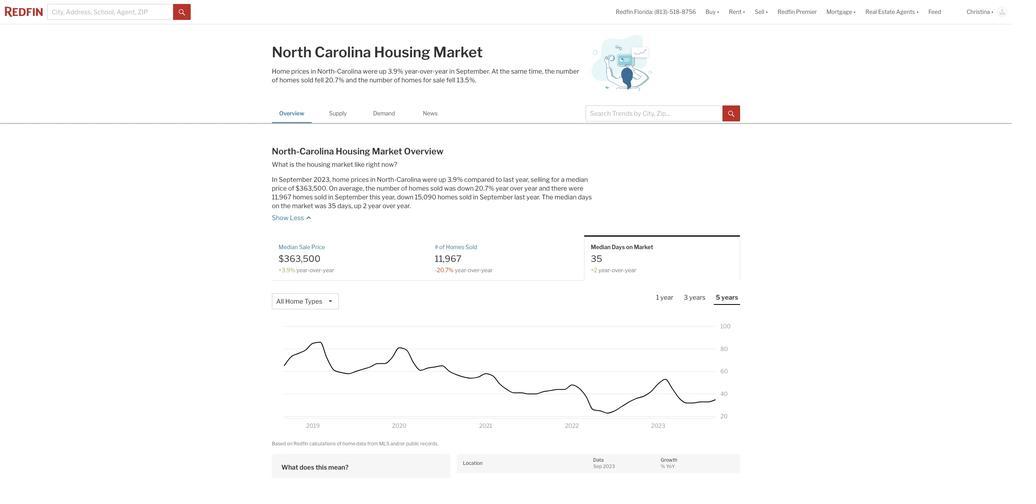 Task type: vqa. For each thing, say whether or not it's contained in the screenshot.
year- within the median days on market 35 +2 year-over-year
yes



Task type: locate. For each thing, give the bounding box(es) containing it.
over- down sold
[[468, 267, 482, 274]]

sold down compared
[[460, 194, 472, 201]]

0 vertical spatial down
[[458, 185, 474, 193]]

redfin premier
[[778, 9, 817, 15]]

1 vertical spatial up
[[439, 176, 446, 184]]

mortgage ▾
[[827, 9, 856, 15]]

2 vertical spatial 20.7%
[[437, 267, 454, 274]]

1 year
[[657, 294, 674, 302]]

year, left selling
[[516, 176, 530, 184]]

1 horizontal spatial north-
[[318, 68, 337, 75]]

september down the average,
[[335, 194, 368, 201]]

last
[[504, 176, 514, 184], [515, 194, 525, 201]]

number down north carolina housing market
[[370, 76, 393, 84]]

▾ right rent
[[743, 9, 746, 15]]

redfin inside button
[[778, 9, 795, 15]]

market for median days on market 35 +2 year-over-year
[[634, 244, 654, 251]]

1 horizontal spatial was
[[444, 185, 456, 193]]

1 years from the left
[[690, 294, 706, 302]]

1 horizontal spatial this
[[370, 194, 381, 201]]

home inside home prices in north-carolina were up 3.9% year-over-year in september. at the same time, the number of homes sold fell 20.7% and the number of homes for sale fell 13.5%.
[[272, 68, 290, 75]]

6 ▾ from the left
[[992, 9, 994, 15]]

2
[[363, 202, 367, 210]]

what for what is the housing market like right now?
[[272, 161, 288, 169]]

market up now?
[[372, 146, 402, 157]]

price
[[312, 244, 325, 251]]

homes
[[280, 76, 300, 84], [402, 76, 422, 84], [409, 185, 429, 193], [293, 194, 313, 201], [438, 194, 458, 201]]

and inside home prices in north-carolina were up 3.9% year-over-year in september. at the same time, the number of homes sold fell 20.7% and the number of homes for sale fell 13.5%.
[[346, 76, 357, 84]]

2 vertical spatial were
[[569, 185, 584, 193]]

20.7% down #
[[437, 267, 454, 274]]

0 horizontal spatial redfin
[[294, 441, 308, 447]]

on
[[272, 202, 280, 210], [627, 244, 633, 251], [287, 441, 293, 447]]

what left does
[[282, 464, 298, 472]]

housing
[[374, 43, 431, 61], [336, 146, 370, 157]]

median for $363,500
[[279, 244, 298, 251]]

2 median from the left
[[591, 244, 611, 251]]

35 up +2
[[591, 254, 603, 264]]

year. left the
[[527, 194, 541, 201]]

market up less
[[292, 202, 313, 210]]

1 horizontal spatial market
[[332, 161, 353, 169]]

rent ▾ button
[[725, 0, 751, 24]]

1 vertical spatial 11,967
[[435, 254, 462, 264]]

were up 15,090
[[423, 176, 437, 184]]

september
[[279, 176, 312, 184], [335, 194, 368, 201], [480, 194, 513, 201]]

0 vertical spatial for
[[423, 76, 432, 84]]

0 vertical spatial market
[[332, 161, 353, 169]]

up left the 2
[[354, 202, 362, 210]]

2 years from the left
[[722, 294, 739, 302]]

in
[[311, 68, 316, 75], [450, 68, 455, 75], [371, 176, 376, 184], [328, 194, 334, 201], [473, 194, 479, 201]]

median
[[566, 176, 588, 184], [555, 194, 577, 201]]

▾ right "christina"
[[992, 9, 994, 15]]

the up show less
[[281, 202, 291, 210]]

5
[[716, 294, 721, 302]]

last right the to
[[504, 176, 514, 184]]

feed button
[[924, 0, 963, 24]]

on up show
[[272, 202, 280, 210]]

on inside in september 2023, home prices in north-carolina were up 3.9% compared to last year, selling for a median price of $363,500. on average, the number of homes sold was down 20.7% year over year and there were 11,967 homes sold in september this year, down 15,090 homes sold in september last year. the median days on the market was 35 days, up 2 year over year.
[[272, 202, 280, 210]]

data sep 2023
[[594, 457, 615, 470]]

0 horizontal spatial median
[[279, 244, 298, 251]]

housing up home prices in north-carolina were up 3.9% year-over-year in september. at the same time, the number of homes sold fell 20.7% and the number of homes for sale fell 13.5%.
[[374, 43, 431, 61]]

8756
[[682, 9, 697, 15]]

1 vertical spatial housing
[[336, 146, 370, 157]]

like
[[355, 161, 365, 169]]

calculations
[[310, 441, 336, 447]]

home down north
[[272, 68, 290, 75]]

0 vertical spatial what
[[272, 161, 288, 169]]

20.7% up supply "link"
[[325, 76, 345, 84]]

0 vertical spatial housing
[[374, 43, 431, 61]]

this inside in september 2023, home prices in north-carolina were up 3.9% compared to last year, selling for a median price of $363,500. on average, the number of homes sold was down 20.7% year over year and there were 11,967 homes sold in september this year, down 15,090 homes sold in september last year. the median days on the market was 35 days, up 2 year over year.
[[370, 194, 381, 201]]

1 vertical spatial for
[[552, 176, 560, 184]]

1 vertical spatial were
[[423, 176, 437, 184]]

last left the
[[515, 194, 525, 201]]

0 horizontal spatial 20.7%
[[325, 76, 345, 84]]

0 vertical spatial and
[[346, 76, 357, 84]]

0 horizontal spatial 11,967
[[272, 194, 292, 201]]

price
[[272, 185, 287, 193]]

sold
[[466, 244, 478, 251]]

selling
[[531, 176, 550, 184]]

2 vertical spatial number
[[377, 185, 400, 193]]

0 vertical spatial were
[[363, 68, 378, 75]]

# of homes sold 11,967 -20.7% year-over-year
[[435, 244, 493, 274]]

september down is on the left top of page
[[279, 176, 312, 184]]

market up september.
[[434, 43, 483, 61]]

fell
[[315, 76, 324, 84], [447, 76, 456, 84]]

year inside home prices in north-carolina were up 3.9% year-over-year in september. at the same time, the number of homes sold fell 20.7% and the number of homes for sale fell 13.5%.
[[435, 68, 448, 75]]

▾ right mortgage
[[854, 9, 856, 15]]

north
[[272, 43, 312, 61]]

of inside '# of homes sold 11,967 -20.7% year-over-year'
[[440, 244, 445, 251]]

years for 3 years
[[690, 294, 706, 302]]

2 horizontal spatial redfin
[[778, 9, 795, 15]]

supply
[[329, 110, 347, 117]]

on right days
[[627, 244, 633, 251]]

september.
[[456, 68, 490, 75]]

housing for north-
[[336, 146, 370, 157]]

years right 3
[[690, 294, 706, 302]]

north- inside in september 2023, home prices in north-carolina were up 3.9% compared to last year, selling for a median price of $363,500. on average, the number of homes sold was down 20.7% year over year and there were 11,967 homes sold in september this year, down 15,090 homes sold in september last year. the median days on the market was 35 days, up 2 year over year.
[[377, 176, 397, 184]]

0 vertical spatial over
[[510, 185, 523, 193]]

show less link
[[272, 211, 600, 223]]

1 horizontal spatial fell
[[447, 76, 456, 84]]

rent ▾
[[730, 9, 746, 15]]

▾ right 'sell'
[[766, 9, 769, 15]]

carolina inside home prices in north-carolina were up 3.9% year-over-year in september. at the same time, the number of homes sold fell 20.7% and the number of homes for sale fell 13.5%.
[[337, 68, 362, 75]]

0 vertical spatial on
[[272, 202, 280, 210]]

▾ right buy
[[717, 9, 720, 15]]

and up the
[[539, 185, 550, 193]]

up inside home prices in north-carolina were up 3.9% year-over-year in september. at the same time, the number of homes sold fell 20.7% and the number of homes for sale fell 13.5%.
[[379, 68, 387, 75]]

sold down $363,500.
[[315, 194, 327, 201]]

for
[[423, 76, 432, 84], [552, 176, 560, 184]]

were up days
[[569, 185, 584, 193]]

submit search image
[[179, 9, 185, 15], [729, 111, 735, 117]]

this down right
[[370, 194, 381, 201]]

▾ for buy ▾
[[717, 9, 720, 15]]

0 vertical spatial home
[[333, 176, 350, 184]]

35 left days,
[[328, 202, 336, 210]]

0 vertical spatial overview
[[279, 110, 305, 117]]

buy ▾
[[706, 9, 720, 15]]

over- up "sale"
[[420, 68, 435, 75]]

0 vertical spatial 3.9%
[[388, 68, 404, 75]]

home left data
[[343, 441, 356, 447]]

City, Address, School, Agent, ZIP search field
[[47, 4, 173, 20]]

▾ for mortgage ▾
[[854, 9, 856, 15]]

0 horizontal spatial overview
[[279, 110, 305, 117]]

0 vertical spatial market
[[434, 43, 483, 61]]

in down north
[[311, 68, 316, 75]]

20.7% down compared
[[475, 185, 495, 193]]

public
[[406, 441, 420, 447]]

year inside '# of homes sold 11,967 -20.7% year-over-year'
[[482, 267, 493, 274]]

0 horizontal spatial last
[[504, 176, 514, 184]]

35 inside median days on market 35 +2 year-over-year
[[591, 254, 603, 264]]

2 horizontal spatial market
[[634, 244, 654, 251]]

518-
[[670, 9, 682, 15]]

median
[[279, 244, 298, 251], [591, 244, 611, 251]]

prices inside home prices in north-carolina were up 3.9% year-over-year in september. at the same time, the number of homes sold fell 20.7% and the number of homes for sale fell 13.5%.
[[291, 68, 310, 75]]

over
[[510, 185, 523, 193], [383, 202, 396, 210]]

0 vertical spatial number
[[556, 68, 580, 75]]

down down compared
[[458, 185, 474, 193]]

the right 'at'
[[500, 68, 510, 75]]

2 vertical spatial market
[[634, 244, 654, 251]]

2 vertical spatial up
[[354, 202, 362, 210]]

the
[[500, 68, 510, 75], [545, 68, 555, 75], [358, 76, 368, 84], [296, 161, 306, 169], [366, 185, 376, 193], [281, 202, 291, 210]]

11,967 down homes
[[435, 254, 462, 264]]

0 horizontal spatial for
[[423, 76, 432, 84]]

1 horizontal spatial down
[[458, 185, 474, 193]]

1 horizontal spatial submit search image
[[729, 111, 735, 117]]

0 vertical spatial 11,967
[[272, 194, 292, 201]]

▾ for rent ▾
[[743, 9, 746, 15]]

over- down $363,500
[[310, 267, 323, 274]]

redfin left premier
[[778, 9, 795, 15]]

3.9% down north carolina housing market
[[388, 68, 404, 75]]

year. up show less link
[[397, 202, 411, 210]]

35 inside in september 2023, home prices in north-carolina were up 3.9% compared to last year, selling for a median price of $363,500. on average, the number of homes sold was down 20.7% year over year and there were 11,967 homes sold in september this year, down 15,090 homes sold in september last year. the median days on the market was 35 days, up 2 year over year.
[[328, 202, 336, 210]]

1 horizontal spatial and
[[539, 185, 550, 193]]

median inside median days on market 35 +2 year-over-year
[[591, 244, 611, 251]]

1 vertical spatial this
[[316, 464, 327, 472]]

3.9% inside in september 2023, home prices in north-carolina were up 3.9% compared to last year, selling for a median price of $363,500. on average, the number of homes sold was down 20.7% year over year and there were 11,967 homes sold in september this year, down 15,090 homes sold in september last year. the median days on the market was 35 days, up 2 year over year.
[[448, 176, 463, 184]]

1 vertical spatial year.
[[397, 202, 411, 210]]

1 vertical spatial on
[[627, 244, 633, 251]]

0 horizontal spatial on
[[272, 202, 280, 210]]

3 years button
[[682, 294, 708, 304]]

year inside median days on market 35 +2 year-over-year
[[625, 267, 637, 274]]

1 vertical spatial prices
[[351, 176, 369, 184]]

(813)-
[[655, 9, 670, 15]]

christina ▾
[[967, 9, 994, 15]]

median right a
[[566, 176, 588, 184]]

market
[[332, 161, 353, 169], [292, 202, 313, 210]]

in
[[272, 176, 278, 184]]

and up supply "link"
[[346, 76, 357, 84]]

and inside in september 2023, home prices in north-carolina were up 3.9% compared to last year, selling for a median price of $363,500. on average, the number of homes sold was down 20.7% year over year and there were 11,967 homes sold in september this year, down 15,090 homes sold in september last year. the median days on the market was 35 days, up 2 year over year.
[[539, 185, 550, 193]]

over-
[[420, 68, 435, 75], [310, 267, 323, 274], [468, 267, 482, 274], [612, 267, 625, 274]]

▾ right agents
[[917, 9, 920, 15]]

for left "sale"
[[423, 76, 432, 84]]

0 horizontal spatial was
[[315, 202, 327, 210]]

were
[[363, 68, 378, 75], [423, 176, 437, 184], [569, 185, 584, 193]]

overview
[[279, 110, 305, 117], [404, 146, 444, 157]]

0 horizontal spatial over
[[383, 202, 396, 210]]

0 horizontal spatial housing
[[336, 146, 370, 157]]

over- inside home prices in north-carolina were up 3.9% year-over-year in september. at the same time, the number of homes sold fell 20.7% and the number of homes for sale fell 13.5%.
[[420, 68, 435, 75]]

1 vertical spatial 20.7%
[[475, 185, 495, 193]]

market inside median days on market 35 +2 year-over-year
[[634, 244, 654, 251]]

home right "all"
[[285, 298, 303, 306]]

home
[[272, 68, 290, 75], [285, 298, 303, 306]]

0 vertical spatial this
[[370, 194, 381, 201]]

number right time,
[[556, 68, 580, 75]]

3 ▾ from the left
[[766, 9, 769, 15]]

+3.9%
[[279, 267, 295, 274]]

in down on
[[328, 194, 334, 201]]

1 vertical spatial submit search image
[[729, 111, 735, 117]]

were down north carolina housing market
[[363, 68, 378, 75]]

up down north carolina housing market
[[379, 68, 387, 75]]

year, down now?
[[382, 194, 396, 201]]

0 horizontal spatial were
[[363, 68, 378, 75]]

1 fell from the left
[[315, 76, 324, 84]]

11,967 inside '# of homes sold 11,967 -20.7% year-over-year'
[[435, 254, 462, 264]]

year- inside median days on market 35 +2 year-over-year
[[599, 267, 612, 274]]

up left compared
[[439, 176, 446, 184]]

0 horizontal spatial market
[[292, 202, 313, 210]]

0 vertical spatial was
[[444, 185, 456, 193]]

this right does
[[316, 464, 327, 472]]

1 horizontal spatial up
[[379, 68, 387, 75]]

2 horizontal spatial september
[[480, 194, 513, 201]]

what left is on the left top of page
[[272, 161, 288, 169]]

less
[[290, 214, 304, 222]]

was down $363,500.
[[315, 202, 327, 210]]

redfin left florida:
[[616, 9, 633, 15]]

sold down north
[[301, 76, 314, 84]]

estate
[[879, 9, 896, 15]]

1 vertical spatial 35
[[591, 254, 603, 264]]

real estate agents ▾ link
[[866, 0, 920, 24]]

11,967 down price
[[272, 194, 292, 201]]

and/or
[[391, 441, 405, 447]]

number down now?
[[377, 185, 400, 193]]

1 vertical spatial over
[[383, 202, 396, 210]]

1 horizontal spatial prices
[[351, 176, 369, 184]]

1 horizontal spatial last
[[515, 194, 525, 201]]

2 horizontal spatial up
[[439, 176, 446, 184]]

on right based
[[287, 441, 293, 447]]

in down compared
[[473, 194, 479, 201]]

prices
[[291, 68, 310, 75], [351, 176, 369, 184]]

over- inside '# of homes sold 11,967 -20.7% year-over-year'
[[468, 267, 482, 274]]

1 horizontal spatial 20.7%
[[437, 267, 454, 274]]

1 horizontal spatial median
[[591, 244, 611, 251]]

over- down days
[[612, 267, 625, 274]]

median down there
[[555, 194, 577, 201]]

year inside median sale price $363,500 +3.9% year-over-year
[[323, 267, 335, 274]]

1 horizontal spatial 11,967
[[435, 254, 462, 264]]

of
[[272, 76, 278, 84], [394, 76, 400, 84], [288, 185, 294, 193], [401, 185, 408, 193], [440, 244, 445, 251], [337, 441, 342, 447]]

years
[[690, 294, 706, 302], [722, 294, 739, 302]]

0 horizontal spatial 3.9%
[[388, 68, 404, 75]]

0 vertical spatial home
[[272, 68, 290, 75]]

mortgage
[[827, 9, 853, 15]]

1 vertical spatial and
[[539, 185, 550, 193]]

market left like at the left of page
[[332, 161, 353, 169]]

housing up like at the left of page
[[336, 146, 370, 157]]

for left a
[[552, 176, 560, 184]]

average,
[[339, 185, 364, 193]]

carolina
[[315, 43, 371, 61], [337, 68, 362, 75], [300, 146, 334, 157], [397, 176, 421, 184]]

0 horizontal spatial submit search image
[[179, 9, 185, 15]]

overview link
[[272, 104, 312, 122]]

prices down north
[[291, 68, 310, 75]]

and
[[346, 76, 357, 84], [539, 185, 550, 193]]

20.7% inside home prices in north-carolina were up 3.9% year-over-year in september. at the same time, the number of homes sold fell 20.7% and the number of homes for sale fell 13.5%.
[[325, 76, 345, 84]]

years right 5
[[722, 294, 739, 302]]

redfin left calculations
[[294, 441, 308, 447]]

1 ▾ from the left
[[717, 9, 720, 15]]

median for 35
[[591, 244, 611, 251]]

years for 5 years
[[722, 294, 739, 302]]

market right days
[[634, 244, 654, 251]]

1 horizontal spatial were
[[423, 176, 437, 184]]

number
[[556, 68, 580, 75], [370, 76, 393, 84], [377, 185, 400, 193]]

1 vertical spatial market
[[292, 202, 313, 210]]

2 ▾ from the left
[[743, 9, 746, 15]]

1 vertical spatial what
[[282, 464, 298, 472]]

3.9%
[[388, 68, 404, 75], [448, 176, 463, 184]]

1 vertical spatial down
[[397, 194, 414, 201]]

year,
[[516, 176, 530, 184], [382, 194, 396, 201]]

september down the to
[[480, 194, 513, 201]]

1 vertical spatial 3.9%
[[448, 176, 463, 184]]

is
[[290, 161, 295, 169]]

0 horizontal spatial north-
[[272, 146, 300, 157]]

fell right "sale"
[[447, 76, 456, 84]]

1 horizontal spatial years
[[722, 294, 739, 302]]

1 vertical spatial overview
[[404, 146, 444, 157]]

35
[[328, 202, 336, 210], [591, 254, 603, 264]]

0 horizontal spatial years
[[690, 294, 706, 302]]

0 horizontal spatial this
[[316, 464, 327, 472]]

20.7%
[[325, 76, 345, 84], [475, 185, 495, 193], [437, 267, 454, 274]]

redfin for redfin premier
[[778, 9, 795, 15]]

down left 15,090
[[397, 194, 414, 201]]

median up $363,500
[[279, 244, 298, 251]]

median inside median sale price $363,500 +3.9% year-over-year
[[279, 244, 298, 251]]

1 vertical spatial median
[[555, 194, 577, 201]]

number inside in september 2023, home prices in north-carolina were up 3.9% compared to last year, selling for a median price of $363,500. on average, the number of homes sold was down 20.7% year over year and there were 11,967 homes sold in september this year, down 15,090 homes sold in september last year. the median days on the market was 35 days, up 2 year over year.
[[377, 185, 400, 193]]

0 horizontal spatial fell
[[315, 76, 324, 84]]

1 vertical spatial market
[[372, 146, 402, 157]]

3.9% left compared
[[448, 176, 463, 184]]

over- inside median days on market 35 +2 year-over-year
[[612, 267, 625, 274]]

4 ▾ from the left
[[854, 9, 856, 15]]

0 horizontal spatial and
[[346, 76, 357, 84]]

market inside in september 2023, home prices in north-carolina were up 3.9% compared to last year, selling for a median price of $363,500. on average, the number of homes sold was down 20.7% year over year and there were 11,967 homes sold in september this year, down 15,090 homes sold in september last year. the median days on the market was 35 days, up 2 year over year.
[[292, 202, 313, 210]]

home up on
[[333, 176, 350, 184]]

0 horizontal spatial prices
[[291, 68, 310, 75]]

1 vertical spatial home
[[343, 441, 356, 447]]

-
[[435, 267, 437, 274]]

1 median from the left
[[279, 244, 298, 251]]

1 horizontal spatial year.
[[527, 194, 541, 201]]

#
[[435, 244, 438, 251]]

was up show less link
[[444, 185, 456, 193]]

prices up the average,
[[351, 176, 369, 184]]

median left days
[[591, 244, 611, 251]]

fell up supply "link"
[[315, 76, 324, 84]]

0 vertical spatial prices
[[291, 68, 310, 75]]

homes left "sale"
[[402, 76, 422, 84]]

growth % yoy
[[661, 457, 678, 470]]

sell ▾ button
[[751, 0, 773, 24]]



Task type: describe. For each thing, give the bounding box(es) containing it.
2023,
[[314, 176, 331, 184]]

types
[[305, 298, 323, 306]]

market for north carolina housing market
[[434, 43, 483, 61]]

0 vertical spatial year.
[[527, 194, 541, 201]]

records.
[[421, 441, 439, 447]]

20.7% inside '# of homes sold 11,967 -20.7% year-over-year'
[[437, 267, 454, 274]]

median days on market 35 +2 year-over-year
[[591, 244, 654, 274]]

0 vertical spatial median
[[566, 176, 588, 184]]

11,967 inside in september 2023, home prices in north-carolina were up 3.9% compared to last year, selling for a median price of $363,500. on average, the number of homes sold was down 20.7% year over year and there were 11,967 homes sold in september this year, down 15,090 homes sold in september last year. the median days on the market was 35 days, up 2 year over year.
[[272, 194, 292, 201]]

13.5%.
[[457, 76, 477, 84]]

now?
[[382, 161, 398, 169]]

15,090
[[415, 194, 437, 201]]

real estate agents ▾
[[866, 9, 920, 15]]

based on redfin calculations of home data from mls and/or public records.
[[272, 441, 439, 447]]

$363,500.
[[296, 185, 328, 193]]

mortgage ▾ button
[[827, 0, 856, 24]]

data
[[594, 457, 604, 463]]

for inside in september 2023, home prices in north-carolina were up 3.9% compared to last year, selling for a median price of $363,500. on average, the number of homes sold was down 20.7% year over year and there were 11,967 homes sold in september this year, down 15,090 homes sold in september last year. the median days on the market was 35 days, up 2 year over year.
[[552, 176, 560, 184]]

0 vertical spatial last
[[504, 176, 514, 184]]

premier
[[797, 9, 817, 15]]

2 fell from the left
[[447, 76, 456, 84]]

what for what does this mean?
[[282, 464, 298, 472]]

1
[[657, 294, 660, 302]]

in down right
[[371, 176, 376, 184]]

year- inside home prices in north-carolina were up 3.9% year-over-year in september. at the same time, the number of homes sold fell 20.7% and the number of homes for sale fell 13.5%.
[[405, 68, 420, 75]]

homes down $363,500.
[[293, 194, 313, 201]]

agents
[[897, 9, 916, 15]]

feed
[[929, 9, 942, 15]]

news link
[[411, 104, 450, 122]]

on
[[329, 185, 338, 193]]

to
[[496, 176, 502, 184]]

sale
[[433, 76, 445, 84]]

north carolina housing market
[[272, 43, 483, 61]]

compared
[[465, 176, 495, 184]]

sell
[[755, 9, 765, 15]]

+2
[[591, 267, 598, 274]]

based
[[272, 441, 286, 447]]

overview inside overview link
[[279, 110, 305, 117]]

days
[[578, 194, 592, 201]]

carolina inside in september 2023, home prices in north-carolina were up 3.9% compared to last year, selling for a median price of $363,500. on average, the number of homes sold was down 20.7% year over year and there were 11,967 homes sold in september this year, down 15,090 homes sold in september last year. the median days on the market was 35 days, up 2 year over year.
[[397, 176, 421, 184]]

5 years button
[[714, 294, 741, 305]]

1 horizontal spatial overview
[[404, 146, 444, 157]]

homes up 15,090
[[409, 185, 429, 193]]

show
[[272, 214, 289, 222]]

news
[[423, 110, 438, 117]]

sell ▾
[[755, 9, 769, 15]]

data
[[357, 441, 367, 447]]

sale
[[299, 244, 310, 251]]

from
[[368, 441, 378, 447]]

▾ for christina ▾
[[992, 9, 994, 15]]

florida:
[[635, 9, 654, 15]]

over- inside median sale price $363,500 +3.9% year-over-year
[[310, 267, 323, 274]]

what does this mean?
[[282, 464, 349, 472]]

mls
[[379, 441, 390, 447]]

location
[[463, 460, 483, 466]]

north-carolina housing market overview
[[272, 146, 444, 157]]

5 ▾ from the left
[[917, 9, 920, 15]]

year- inside median sale price $363,500 +3.9% year-over-year
[[297, 267, 310, 274]]

north- inside home prices in north-carolina were up 3.9% year-over-year in september. at the same time, the number of homes sold fell 20.7% and the number of homes for sale fell 13.5%.
[[318, 68, 337, 75]]

growth
[[661, 457, 678, 463]]

2 vertical spatial on
[[287, 441, 293, 447]]

sold inside home prices in north-carolina were up 3.9% year-over-year in september. at the same time, the number of homes sold fell 20.7% and the number of homes for sale fell 13.5%.
[[301, 76, 314, 84]]

rent
[[730, 9, 742, 15]]

sold up 15,090
[[431, 185, 443, 193]]

2023
[[603, 464, 615, 470]]

does
[[300, 464, 314, 472]]

the right is on the left top of page
[[296, 161, 306, 169]]

at
[[492, 68, 499, 75]]

1 vertical spatial year,
[[382, 194, 396, 201]]

a
[[561, 176, 565, 184]]

homes right 15,090
[[438, 194, 458, 201]]

redfin premier button
[[773, 0, 822, 24]]

for inside home prices in north-carolina were up 3.9% year-over-year in september. at the same time, the number of homes sold fell 20.7% and the number of homes for sale fell 13.5%.
[[423, 76, 432, 84]]

buy ▾ button
[[706, 0, 720, 24]]

buy
[[706, 9, 716, 15]]

1 vertical spatial last
[[515, 194, 525, 201]]

20.7% inside in september 2023, home prices in north-carolina were up 3.9% compared to last year, selling for a median price of $363,500. on average, the number of homes sold was down 20.7% year over year and there were 11,967 homes sold in september this year, down 15,090 homes sold in september last year. the median days on the market was 35 days, up 2 year over year.
[[475, 185, 495, 193]]

all home types
[[276, 298, 323, 306]]

1 vertical spatial was
[[315, 202, 327, 210]]

Search Trends by City, Zip... search field
[[586, 106, 723, 122]]

market for north-carolina housing market overview
[[372, 146, 402, 157]]

homes down north
[[280, 76, 300, 84]]

days
[[612, 244, 625, 251]]

1 horizontal spatial september
[[335, 194, 368, 201]]

5 years
[[716, 294, 739, 302]]

0 horizontal spatial year.
[[397, 202, 411, 210]]

home inside in september 2023, home prices in north-carolina were up 3.9% compared to last year, selling for a median price of $363,500. on average, the number of homes sold was down 20.7% year over year and there were 11,967 homes sold in september this year, down 15,090 homes sold in september last year. the median days on the market was 35 days, up 2 year over year.
[[333, 176, 350, 184]]

3.9% inside home prices in north-carolina were up 3.9% year-over-year in september. at the same time, the number of homes sold fell 20.7% and the number of homes for sale fell 13.5%.
[[388, 68, 404, 75]]

the up the 2
[[366, 185, 376, 193]]

what is the housing market like right now?
[[272, 161, 398, 169]]

time,
[[529, 68, 544, 75]]

▾ for sell ▾
[[766, 9, 769, 15]]

housing for north
[[374, 43, 431, 61]]

$363,500
[[279, 254, 321, 264]]

home prices in north-carolina were up 3.9% year-over-year in september. at the same time, the number of homes sold fell 20.7% and the number of homes for sale fell 13.5%.
[[272, 68, 580, 84]]

demand
[[373, 110, 395, 117]]

show less
[[272, 214, 304, 222]]

right
[[366, 161, 380, 169]]

were inside home prices in north-carolina were up 3.9% year-over-year in september. at the same time, the number of homes sold fell 20.7% and the number of homes for sale fell 13.5%.
[[363, 68, 378, 75]]

2 horizontal spatial were
[[569, 185, 584, 193]]

1 vertical spatial home
[[285, 298, 303, 306]]

0 horizontal spatial down
[[397, 194, 414, 201]]

1 year button
[[655, 294, 676, 304]]

the down north carolina housing market
[[358, 76, 368, 84]]

0 vertical spatial year,
[[516, 176, 530, 184]]

supply link
[[318, 104, 358, 122]]

homes
[[446, 244, 465, 251]]

redfin for redfin florida: (813)-518-8756
[[616, 9, 633, 15]]

christina
[[967, 9, 991, 15]]

the right time,
[[545, 68, 555, 75]]

real
[[866, 9, 878, 15]]

all
[[276, 298, 284, 306]]

demand link
[[364, 104, 404, 122]]

on inside median days on market 35 +2 year-over-year
[[627, 244, 633, 251]]

housing
[[307, 161, 331, 169]]

year- inside '# of homes sold 11,967 -20.7% year-over-year'
[[455, 267, 468, 274]]

in left september.
[[450, 68, 455, 75]]

redfin florida: (813)-518-8756
[[616, 9, 697, 15]]

3
[[684, 294, 688, 302]]

0 vertical spatial submit search image
[[179, 9, 185, 15]]

1 horizontal spatial over
[[510, 185, 523, 193]]

year inside 1 year button
[[661, 294, 674, 302]]

the
[[542, 194, 554, 201]]

prices inside in september 2023, home prices in north-carolina were up 3.9% compared to last year, selling for a median price of $363,500. on average, the number of homes sold was down 20.7% year over year and there were 11,967 homes sold in september this year, down 15,090 homes sold in september last year. the median days on the market was 35 days, up 2 year over year.
[[351, 176, 369, 184]]

0 horizontal spatial september
[[279, 176, 312, 184]]

1 vertical spatial number
[[370, 76, 393, 84]]



